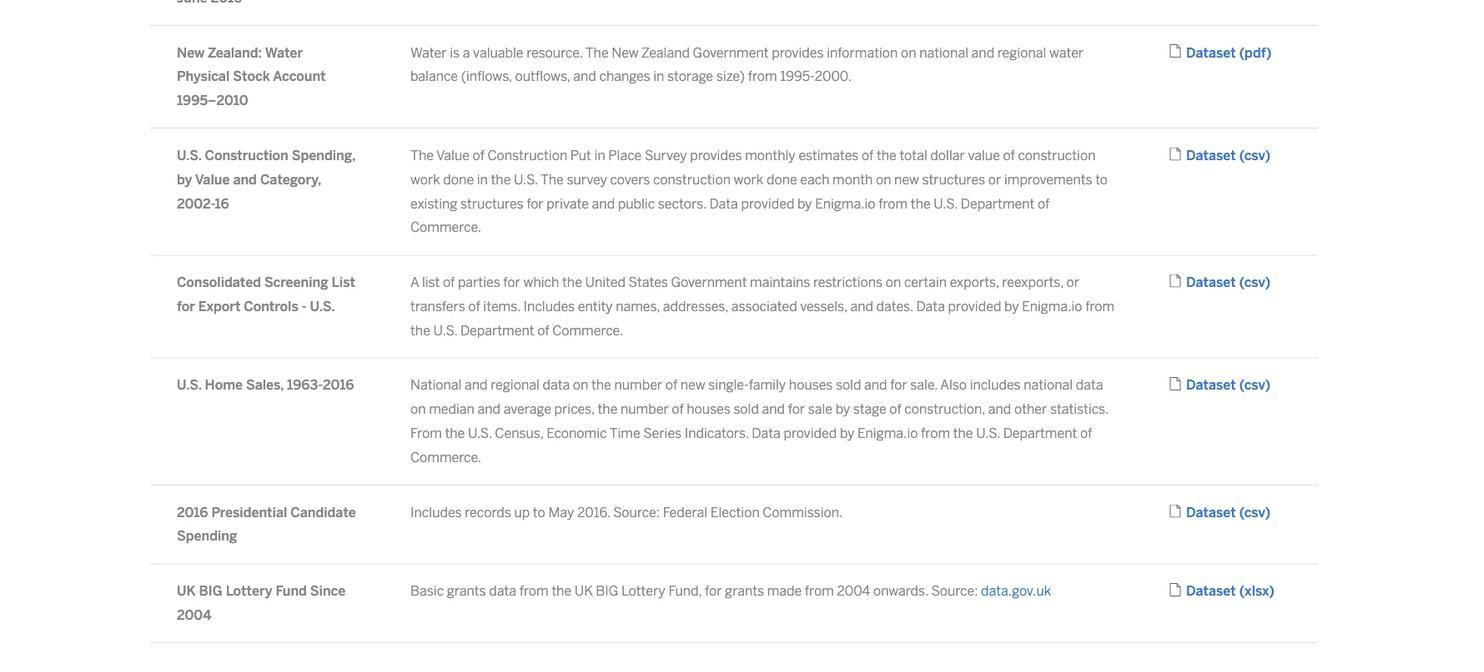 Task type: locate. For each thing, give the bounding box(es) containing it.
1 horizontal spatial uk
[[575, 583, 593, 599]]

0 horizontal spatial 2004
[[177, 607, 212, 623]]

new inside new zealand: water physical stock account 1995–2010
[[177, 44, 205, 60]]

or
[[989, 171, 1001, 187], [1067, 274, 1080, 290]]

includes down "which"
[[524, 298, 575, 314]]

data up prices,
[[543, 377, 570, 393]]

3 dataset ( csv ) from the top
[[1186, 377, 1271, 393]]

2016 inside 2016 presidential candidate spending
[[177, 504, 208, 520]]

0 vertical spatial data
[[710, 195, 738, 211]]

u.s. right -
[[310, 298, 335, 314]]

provides inside the water is a valuable resource. the new zealand government provides information on national and regional water balance (inflows, outflows, and changes in storage size) from 1995-2000.
[[772, 44, 824, 60]]

includes left records
[[411, 504, 462, 520]]

regional inside national and regional data on the number of new single-family houses sold and for sale. also includes national data on median and average prices, the number of houses sold and for sale by stage of construction, and other statistics. from the u.s. census, economic time series indicators. data provided by enigma.io from the u.s. department of commerce.
[[491, 377, 540, 393]]

on up 'dates.'
[[886, 274, 901, 290]]

0 horizontal spatial to
[[533, 504, 545, 520]]

1 construction from the left
[[205, 147, 288, 163]]

(
[[1240, 44, 1245, 60], [1240, 147, 1245, 163], [1240, 274, 1245, 290], [1240, 377, 1245, 393], [1240, 504, 1245, 520], [1240, 583, 1245, 599]]

2 vertical spatial commerce.
[[411, 449, 482, 465]]

0 vertical spatial commerce.
[[411, 219, 482, 235]]

1 vertical spatial houses
[[687, 401, 731, 417]]

u.s. inside the consolidated screening list for export controls - u.s.
[[310, 298, 335, 314]]

time
[[610, 425, 641, 441]]

1 grants from the left
[[447, 583, 486, 599]]

department down value
[[961, 195, 1035, 211]]

to right improvements
[[1096, 171, 1108, 187]]

0 vertical spatial or
[[989, 171, 1001, 187]]

to inside the value of construction put in place survey provides monthly estimates of the total dollar value of construction work done in the u.s. the survey covers construction work done each month on new structures or improvements to existing structures for private and public sectors. data provided by enigma.io from the u.s. department of commerce.
[[1096, 171, 1108, 187]]

big down spending
[[199, 583, 223, 599]]

done down monthly
[[767, 171, 797, 187]]

new
[[895, 171, 919, 187], [681, 377, 706, 393]]

commerce. down 'entity'
[[552, 322, 624, 338]]

for left sale
[[788, 401, 805, 417]]

for left export
[[177, 298, 195, 314]]

public
[[618, 195, 655, 211]]

reexports,
[[1002, 274, 1064, 290]]

1 horizontal spatial 2016
[[323, 377, 354, 393]]

1 horizontal spatial value
[[436, 147, 470, 163]]

government up addresses,
[[671, 274, 747, 290]]

enigma.io down month
[[815, 195, 876, 211]]

0 vertical spatial source:
[[613, 504, 660, 520]]

the up private
[[541, 171, 564, 187]]

lottery left fund,
[[622, 583, 666, 599]]

u.s. up 2002-
[[177, 147, 202, 163]]

1 horizontal spatial new
[[612, 44, 639, 60]]

1 vertical spatial government
[[671, 274, 747, 290]]

6 dataset from the top
[[1186, 583, 1236, 599]]

0 horizontal spatial or
[[989, 171, 1001, 187]]

from inside a list of parties for which the united states government maintains restrictions on certain exports, reexports, or transfers of items. includes entity names, addresses, associated vessels, and dates. data provided by enigma.io from the u.s. department of commerce.
[[1086, 298, 1115, 314]]

2 vertical spatial data
[[752, 425, 781, 441]]

1 vertical spatial in
[[595, 147, 605, 163]]

)
[[1267, 44, 1272, 60], [1265, 147, 1271, 163], [1265, 274, 1271, 290], [1265, 377, 1271, 393], [1265, 504, 1271, 520], [1270, 583, 1275, 599]]

certain
[[904, 274, 947, 290]]

0 horizontal spatial new
[[681, 377, 706, 393]]

commerce. inside national and regional data on the number of new single-family houses sold and for sale. also includes national data on median and average prices, the number of houses sold and for sale by stage of construction, and other statistics. from the u.s. census, economic time series indicators. data provided by enigma.io from the u.s. department of commerce.
[[411, 449, 482, 465]]

new down total
[[895, 171, 919, 187]]

1 water from the left
[[265, 44, 303, 60]]

1 horizontal spatial data
[[752, 425, 781, 441]]

source: right onwards.
[[932, 583, 978, 599]]

1 horizontal spatial structures
[[922, 171, 985, 187]]

xlsx
[[1245, 583, 1270, 599]]

0 vertical spatial structures
[[922, 171, 985, 187]]

2 construction from the left
[[488, 147, 568, 163]]

by inside a list of parties for which the united states government maintains restrictions on certain exports, reexports, or transfers of items. includes entity names, addresses, associated vessels, and dates. data provided by enigma.io from the u.s. department of commerce.
[[1005, 298, 1019, 314]]

lottery inside uk big lottery fund since 2004
[[226, 583, 272, 599]]

national right information
[[920, 44, 969, 60]]

big left fund,
[[596, 583, 619, 599]]

construction
[[205, 147, 288, 163], [488, 147, 568, 163]]

private
[[547, 195, 589, 211]]

for left private
[[527, 195, 544, 211]]

0 vertical spatial in
[[653, 68, 664, 84]]

water up account
[[265, 44, 303, 60]]

0 horizontal spatial structures
[[461, 195, 524, 211]]

by down each
[[798, 195, 812, 211]]

2 horizontal spatial the
[[585, 44, 609, 60]]

provided down exports,
[[948, 298, 1002, 314]]

2 vertical spatial provided
[[784, 425, 837, 441]]

consolidated
[[177, 274, 261, 290]]

) for water
[[1267, 44, 1272, 60]]

0 horizontal spatial work
[[411, 171, 440, 187]]

) for sale.
[[1265, 377, 1271, 393]]

provides
[[772, 44, 824, 60], [690, 147, 742, 163]]

on right information
[[901, 44, 917, 60]]

dataset ( pdf )
[[1186, 44, 1272, 60]]

provides right the survey
[[690, 147, 742, 163]]

2 csv from the top
[[1245, 274, 1265, 290]]

provided inside a list of parties for which the united states government maintains restrictions on certain exports, reexports, or transfers of items. includes entity names, addresses, associated vessels, and dates. data provided by enigma.io from the u.s. department of commerce.
[[948, 298, 1002, 314]]

vessels,
[[800, 298, 848, 314]]

( for reexports,
[[1240, 274, 1245, 290]]

1 horizontal spatial new
[[895, 171, 919, 187]]

2016 right sales,
[[323, 377, 354, 393]]

source: right the 2016.
[[613, 504, 660, 520]]

construction up sectors. in the left of the page
[[653, 171, 731, 187]]

0 horizontal spatial 2016
[[177, 504, 208, 520]]

u.s. down "transfers"
[[433, 322, 457, 338]]

outflows,
[[515, 68, 570, 84]]

csv for also
[[1245, 377, 1265, 393]]

big
[[199, 583, 223, 599], [596, 583, 619, 599]]

other
[[1015, 401, 1047, 417]]

uk down spending
[[177, 583, 196, 599]]

1 new from the left
[[177, 44, 205, 60]]

0 vertical spatial provided
[[741, 195, 795, 211]]

0 horizontal spatial value
[[195, 171, 230, 187]]

u.s. down the median
[[468, 425, 492, 441]]

value inside u.s. construction spending, by value and category, 2002-16
[[195, 171, 230, 187]]

1 horizontal spatial construction
[[1018, 147, 1096, 163]]

1 horizontal spatial water
[[411, 44, 447, 60]]

1 horizontal spatial includes
[[524, 298, 575, 314]]

0 horizontal spatial water
[[265, 44, 303, 60]]

for up items.
[[503, 274, 521, 290]]

1 vertical spatial provides
[[690, 147, 742, 163]]

1 vertical spatial 2016
[[177, 504, 208, 520]]

new left single-
[[681, 377, 706, 393]]

to right up
[[533, 504, 545, 520]]

3 ( from the top
[[1240, 274, 1245, 290]]

commerce. down from
[[411, 449, 482, 465]]

construction up category,
[[205, 147, 288, 163]]

data down family
[[752, 425, 781, 441]]

and inside a list of parties for which the united states government maintains restrictions on certain exports, reexports, or transfers of items. includes entity names, addresses, associated vessels, and dates. data provided by enigma.io from the u.s. department of commerce.
[[851, 298, 874, 314]]

0 vertical spatial national
[[920, 44, 969, 60]]

1 vertical spatial commerce.
[[552, 322, 624, 338]]

physical
[[177, 68, 230, 84]]

median
[[429, 401, 475, 417]]

0 vertical spatial enigma.io
[[815, 195, 876, 211]]

dataset ( csv ) for of
[[1186, 147, 1271, 163]]

stage
[[853, 401, 887, 417]]

by down stage on the right of page
[[840, 425, 855, 441]]

2004 down spending
[[177, 607, 212, 623]]

associated
[[732, 298, 797, 314]]

2 dataset from the top
[[1186, 147, 1236, 163]]

0 horizontal spatial lottery
[[226, 583, 272, 599]]

dataset ( xlsx )
[[1186, 583, 1275, 599]]

0 vertical spatial government
[[693, 44, 769, 60]]

3 csv from the top
[[1245, 377, 1265, 393]]

regional up the "average"
[[491, 377, 540, 393]]

0 vertical spatial department
[[961, 195, 1035, 211]]

0 horizontal spatial source:
[[613, 504, 660, 520]]

structures down "dollar"
[[922, 171, 985, 187]]

1 horizontal spatial source:
[[932, 583, 978, 599]]

up
[[514, 504, 530, 520]]

on up from
[[411, 401, 426, 417]]

data up statistics.
[[1076, 377, 1103, 393]]

for left sale.
[[890, 377, 908, 393]]

provided inside national and regional data on the number of new single-family houses sold and for sale. also includes national data on median and average prices, the number of houses sold and for sale by stage of construction, and other statistics. from the u.s. census, economic time series indicators. data provided by enigma.io from the u.s. department of commerce.
[[784, 425, 837, 441]]

1 vertical spatial data
[[916, 298, 945, 314]]

from inside the water is a valuable resource. the new zealand government provides information on national and regional water balance (inflows, outflows, and changes in storage size) from 1995-2000.
[[748, 68, 777, 84]]

construction inside u.s. construction spending, by value and category, 2002-16
[[205, 147, 288, 163]]

2 horizontal spatial in
[[653, 68, 664, 84]]

3 dataset from the top
[[1186, 274, 1236, 290]]

dataset ( csv )
[[1186, 147, 1271, 163], [1186, 274, 1271, 290], [1186, 377, 1271, 393], [1186, 504, 1271, 520]]

1 horizontal spatial work
[[734, 171, 764, 187]]

provided down monthly
[[741, 195, 795, 211]]

grants
[[447, 583, 486, 599], [725, 583, 764, 599]]

1 vertical spatial value
[[195, 171, 230, 187]]

0 horizontal spatial data
[[710, 195, 738, 211]]

1 horizontal spatial provides
[[772, 44, 824, 60]]

0 horizontal spatial data
[[489, 583, 516, 599]]

provides up 1995-
[[772, 44, 824, 60]]

structures right existing
[[461, 195, 524, 211]]

commerce. inside the value of construction put in place survey provides monthly estimates of the total dollar value of construction work done in the u.s. the survey covers construction work done each month on new structures or improvements to existing structures for private and public sectors. data provided by enigma.io from the u.s. department of commerce.
[[411, 219, 482, 235]]

1 horizontal spatial done
[[767, 171, 797, 187]]

for right fund,
[[705, 583, 722, 599]]

done up existing
[[443, 171, 474, 187]]

(inflows,
[[461, 68, 512, 84]]

0 vertical spatial value
[[436, 147, 470, 163]]

data.gov.uk
[[981, 583, 1051, 599]]

lottery left the fund
[[226, 583, 272, 599]]

list
[[332, 274, 355, 290]]

) for value
[[1265, 147, 1271, 163]]

1 vertical spatial source:
[[932, 583, 978, 599]]

u.s. down "dollar"
[[934, 195, 958, 211]]

zealand
[[642, 44, 690, 60]]

balance
[[411, 68, 458, 84]]

water up "balance"
[[411, 44, 447, 60]]

on right month
[[876, 171, 892, 187]]

addresses,
[[663, 298, 728, 314]]

0 vertical spatial 2004
[[837, 583, 870, 599]]

1 lottery from the left
[[226, 583, 272, 599]]

provided down sale
[[784, 425, 837, 441]]

1 vertical spatial new
[[681, 377, 706, 393]]

new up physical at left
[[177, 44, 205, 60]]

construction left put
[[488, 147, 568, 163]]

2 dataset ( csv ) from the top
[[1186, 274, 1271, 290]]

uk down the 2016.
[[575, 583, 593, 599]]

commerce. down existing
[[411, 219, 482, 235]]

government up the size)
[[693, 44, 769, 60]]

0 horizontal spatial includes
[[411, 504, 462, 520]]

1 horizontal spatial construction
[[488, 147, 568, 163]]

u.s.
[[177, 147, 202, 163], [514, 171, 538, 187], [934, 195, 958, 211], [310, 298, 335, 314], [433, 322, 457, 338], [177, 377, 202, 393], [468, 425, 492, 441], [976, 425, 1000, 441]]

1 dataset ( csv ) from the top
[[1186, 147, 1271, 163]]

new
[[177, 44, 205, 60], [612, 44, 639, 60]]

the
[[585, 44, 609, 60], [411, 147, 434, 163], [541, 171, 564, 187]]

for inside the consolidated screening list for export controls - u.s.
[[177, 298, 195, 314]]

( for value
[[1240, 147, 1245, 163]]

0 vertical spatial the
[[585, 44, 609, 60]]

in inside the water is a valuable resource. the new zealand government provides information on national and regional water balance (inflows, outflows, and changes in storage size) from 1995-2000.
[[653, 68, 664, 84]]

national inside the water is a valuable resource. the new zealand government provides information on national and regional water balance (inflows, outflows, and changes in storage size) from 1995-2000.
[[920, 44, 969, 60]]

0 horizontal spatial houses
[[687, 401, 731, 417]]

enigma.io down stage on the right of page
[[858, 425, 918, 441]]

) for reexports,
[[1265, 274, 1271, 290]]

2 horizontal spatial data
[[916, 298, 945, 314]]

sold down single-
[[734, 401, 759, 417]]

1 vertical spatial enigma.io
[[1022, 298, 1083, 314]]

0 vertical spatial sold
[[836, 377, 861, 393]]

1 vertical spatial regional
[[491, 377, 540, 393]]

value inside the value of construction put in place survey provides monthly estimates of the total dollar value of construction work done in the u.s. the survey covers construction work done each month on new structures or improvements to existing structures for private and public sectors. data provided by enigma.io from the u.s. department of commerce.
[[436, 147, 470, 163]]

for inside a list of parties for which the united states government maintains restrictions on certain exports, reexports, or transfers of items. includes entity names, addresses, associated vessels, and dates. data provided by enigma.io from the u.s. department of commerce.
[[503, 274, 521, 290]]

houses up sale
[[789, 377, 833, 393]]

2 new from the left
[[612, 44, 639, 60]]

u.s. left survey
[[514, 171, 538, 187]]

government inside a list of parties for which the united states government maintains restrictions on certain exports, reexports, or transfers of items. includes entity names, addresses, associated vessels, and dates. data provided by enigma.io from the u.s. department of commerce.
[[671, 274, 747, 290]]

information
[[827, 44, 898, 60]]

2 vertical spatial department
[[1003, 425, 1077, 441]]

0 horizontal spatial big
[[199, 583, 223, 599]]

data right basic
[[489, 583, 516, 599]]

1 vertical spatial the
[[411, 147, 434, 163]]

1 vertical spatial includes
[[411, 504, 462, 520]]

water inside the water is a valuable resource. the new zealand government provides information on national and regional water balance (inflows, outflows, and changes in storage size) from 1995-2000.
[[411, 44, 447, 60]]

4 csv from the top
[[1245, 504, 1265, 520]]

0 horizontal spatial grants
[[447, 583, 486, 599]]

1 horizontal spatial national
[[1024, 377, 1073, 393]]

items.
[[483, 298, 521, 314]]

1 csv from the top
[[1245, 147, 1265, 163]]

monthly
[[745, 147, 796, 163]]

new inside national and regional data on the number of new single-family houses sold and for sale. also includes national data on median and average prices, the number of houses sold and for sale by stage of construction, and other statistics. from the u.s. census, economic time series indicators. data provided by enigma.io from the u.s. department of commerce.
[[681, 377, 706, 393]]

provides inside the value of construction put in place survey provides monthly estimates of the total dollar value of construction work done in the u.s. the survey covers construction work done each month on new structures or improvements to existing structures for private and public sectors. data provided by enigma.io from the u.s. department of commerce.
[[690, 147, 742, 163]]

entity
[[578, 298, 613, 314]]

0 horizontal spatial national
[[920, 44, 969, 60]]

a
[[463, 44, 470, 60]]

value
[[436, 147, 470, 163], [195, 171, 230, 187]]

list
[[422, 274, 440, 290]]

sold
[[836, 377, 861, 393], [734, 401, 759, 417]]

1 ( from the top
[[1240, 44, 1245, 60]]

0 vertical spatial includes
[[524, 298, 575, 314]]

or right 'reexports,' at the top right of page
[[1067, 274, 1080, 290]]

1 uk from the left
[[177, 583, 196, 599]]

the up 'changes'
[[585, 44, 609, 60]]

dataset for sale.
[[1186, 377, 1236, 393]]

number up time in the left bottom of the page
[[614, 377, 663, 393]]

grants left made
[[725, 583, 764, 599]]

enigma.io inside the value of construction put in place survey provides monthly estimates of the total dollar value of construction work done in the u.s. the survey covers construction work done each month on new structures or improvements to existing structures for private and public sectors. data provided by enigma.io from the u.s. department of commerce.
[[815, 195, 876, 211]]

houses up indicators.
[[687, 401, 731, 417]]

0 horizontal spatial regional
[[491, 377, 540, 393]]

value up the 16
[[195, 171, 230, 187]]

2 grants from the left
[[725, 583, 764, 599]]

2 ( from the top
[[1240, 147, 1245, 163]]

4 dataset from the top
[[1186, 377, 1236, 393]]

2 done from the left
[[767, 171, 797, 187]]

1 vertical spatial or
[[1067, 274, 1080, 290]]

1 vertical spatial to
[[533, 504, 545, 520]]

work down monthly
[[734, 171, 764, 187]]

grants right basic
[[447, 583, 486, 599]]

data right sectors. in the left of the page
[[710, 195, 738, 211]]

0 horizontal spatial sold
[[734, 401, 759, 417]]

data down certain
[[916, 298, 945, 314]]

federal
[[663, 504, 708, 520]]

1 horizontal spatial regional
[[998, 44, 1047, 60]]

4 ( from the top
[[1240, 377, 1245, 393]]

done
[[443, 171, 474, 187], [767, 171, 797, 187]]

1 horizontal spatial in
[[595, 147, 605, 163]]

new inside the water is a valuable resource. the new zealand government provides information on national and regional water balance (inflows, outflows, and changes in storage size) from 1995-2000.
[[612, 44, 639, 60]]

sold up stage on the right of page
[[836, 377, 861, 393]]

2 water from the left
[[411, 44, 447, 60]]

1 horizontal spatial sold
[[836, 377, 861, 393]]

0 vertical spatial regional
[[998, 44, 1047, 60]]

the up existing
[[411, 147, 434, 163]]

water
[[1050, 44, 1084, 60]]

regional
[[998, 44, 1047, 60], [491, 377, 540, 393]]

regional left water
[[998, 44, 1047, 60]]

work up existing
[[411, 171, 440, 187]]

number up series
[[621, 401, 669, 417]]

0 vertical spatial number
[[614, 377, 663, 393]]

data
[[710, 195, 738, 211], [916, 298, 945, 314], [752, 425, 781, 441]]

value up existing
[[436, 147, 470, 163]]

0 horizontal spatial construction
[[205, 147, 288, 163]]

0 horizontal spatial construction
[[653, 171, 731, 187]]

from
[[411, 425, 442, 441]]

1 big from the left
[[199, 583, 223, 599]]

new up 'changes'
[[612, 44, 639, 60]]

1 dataset from the top
[[1186, 44, 1236, 60]]

national
[[920, 44, 969, 60], [1024, 377, 1073, 393]]

is
[[450, 44, 460, 60]]

0 horizontal spatial done
[[443, 171, 474, 187]]

a list of parties for which the united states government maintains restrictions on certain exports, reexports, or transfers of items. includes entity names, addresses, associated vessels, and dates. data provided by enigma.io from the u.s. department of commerce.
[[411, 274, 1115, 338]]

department down items.
[[461, 322, 534, 338]]

2004 left onwards.
[[837, 583, 870, 599]]

of
[[473, 147, 485, 163], [862, 147, 874, 163], [1003, 147, 1015, 163], [1038, 195, 1050, 211], [443, 274, 455, 290], [468, 298, 480, 314], [537, 322, 549, 338], [666, 377, 678, 393], [672, 401, 684, 417], [890, 401, 902, 417], [1080, 425, 1092, 441]]

estimates
[[799, 147, 859, 163]]

by up 2002-
[[177, 171, 192, 187]]

data inside a list of parties for which the united states government maintains restrictions on certain exports, reexports, or transfers of items. includes entity names, addresses, associated vessels, and dates. data provided by enigma.io from the u.s. department of commerce.
[[916, 298, 945, 314]]

national up the other
[[1024, 377, 1073, 393]]

0 horizontal spatial in
[[477, 171, 488, 187]]

put
[[571, 147, 592, 163]]

2 vertical spatial enigma.io
[[858, 425, 918, 441]]

or inside a list of parties for which the united states government maintains restrictions on certain exports, reexports, or transfers of items. includes entity names, addresses, associated vessels, and dates. data provided by enigma.io from the u.s. department of commerce.
[[1067, 274, 1080, 290]]

2016 up spending
[[177, 504, 208, 520]]

csv
[[1245, 147, 1265, 163], [1245, 274, 1265, 290], [1245, 377, 1265, 393], [1245, 504, 1265, 520]]

16
[[215, 195, 229, 211]]

department down the other
[[1003, 425, 1077, 441]]

or inside the value of construction put in place survey provides monthly estimates of the total dollar value of construction work done in the u.s. the survey covers construction work done each month on new structures or improvements to existing structures for private and public sectors. data provided by enigma.io from the u.s. department of commerce.
[[989, 171, 1001, 187]]

construction inside the value of construction put in place survey provides monthly estimates of the total dollar value of construction work done in the u.s. the survey covers construction work done each month on new structures or improvements to existing structures for private and public sectors. data provided by enigma.io from the u.s. department of commerce.
[[488, 147, 568, 163]]

enigma.io down 'reexports,' at the top right of page
[[1022, 298, 1083, 314]]

department inside the value of construction put in place survey provides monthly estimates of the total dollar value of construction work done in the u.s. the survey covers construction work done each month on new structures or improvements to existing structures for private and public sectors. data provided by enigma.io from the u.s. department of commerce.
[[961, 195, 1035, 211]]

0 vertical spatial new
[[895, 171, 919, 187]]

6 ( from the top
[[1240, 583, 1245, 599]]

for inside the value of construction put in place survey provides monthly estimates of the total dollar value of construction work done in the u.s. the survey covers construction work done each month on new structures or improvements to existing structures for private and public sectors. data provided by enigma.io from the u.s. department of commerce.
[[527, 195, 544, 211]]

construction up improvements
[[1018, 147, 1096, 163]]

from inside the value of construction put in place survey provides monthly estimates of the total dollar value of construction work done in the u.s. the survey covers construction work done each month on new structures or improvements to existing structures for private and public sectors. data provided by enigma.io from the u.s. department of commerce.
[[879, 195, 908, 211]]

0 vertical spatial provides
[[772, 44, 824, 60]]

in
[[653, 68, 664, 84], [595, 147, 605, 163], [477, 171, 488, 187]]

on inside a list of parties for which the united states government maintains restrictions on certain exports, reexports, or transfers of items. includes entity names, addresses, associated vessels, and dates. data provided by enigma.io from the u.s. department of commerce.
[[886, 274, 901, 290]]

by inside the value of construction put in place survey provides monthly estimates of the total dollar value of construction work done in the u.s. the survey covers construction work done each month on new structures or improvements to existing structures for private and public sectors. data provided by enigma.io from the u.s. department of commerce.
[[798, 195, 812, 211]]

1 horizontal spatial or
[[1067, 274, 1080, 290]]

names,
[[616, 298, 660, 314]]

1 horizontal spatial to
[[1096, 171, 1108, 187]]

government
[[693, 44, 769, 60], [671, 274, 747, 290]]

1 vertical spatial national
[[1024, 377, 1073, 393]]

pdf
[[1245, 44, 1267, 60]]

1 horizontal spatial lottery
[[622, 583, 666, 599]]

for
[[527, 195, 544, 211], [503, 274, 521, 290], [177, 298, 195, 314], [890, 377, 908, 393], [788, 401, 805, 417], [705, 583, 722, 599]]

1 vertical spatial provided
[[948, 298, 1002, 314]]

by down 'reexports,' at the top right of page
[[1005, 298, 1019, 314]]

on inside the value of construction put in place survey provides monthly estimates of the total dollar value of construction work done in the u.s. the survey covers construction work done each month on new structures or improvements to existing structures for private and public sectors. data provided by enigma.io from the u.s. department of commerce.
[[876, 171, 892, 187]]

2002-
[[177, 195, 215, 211]]

work
[[411, 171, 440, 187], [734, 171, 764, 187]]

or down value
[[989, 171, 1001, 187]]



Task type: vqa. For each thing, say whether or not it's contained in the screenshot.
redo 'IMAGE'
no



Task type: describe. For each thing, give the bounding box(es) containing it.
water inside new zealand: water physical stock account 1995–2010
[[265, 44, 303, 60]]

1 horizontal spatial 2004
[[837, 583, 870, 599]]

1 vertical spatial construction
[[653, 171, 731, 187]]

candidate
[[291, 504, 356, 520]]

dataset for water
[[1186, 44, 1236, 60]]

each
[[800, 171, 830, 187]]

a
[[411, 274, 419, 290]]

sale
[[808, 401, 833, 417]]

national
[[411, 377, 462, 393]]

sectors.
[[658, 195, 707, 211]]

2 horizontal spatial data
[[1076, 377, 1103, 393]]

series
[[644, 425, 682, 441]]

records
[[465, 504, 511, 520]]

uk big lottery fund since 2004
[[177, 583, 346, 623]]

u.s. left home
[[177, 377, 202, 393]]

csv for of
[[1245, 147, 1265, 163]]

data.gov.uk link
[[981, 583, 1051, 599]]

2016 presidential candidate spending
[[177, 504, 356, 544]]

-
[[302, 298, 307, 314]]

average
[[504, 401, 551, 417]]

2004 inside uk big lottery fund since 2004
[[177, 607, 212, 623]]

restrictions
[[813, 274, 883, 290]]

fund,
[[669, 583, 702, 599]]

survey
[[645, 147, 687, 163]]

screening
[[264, 274, 328, 290]]

also
[[941, 377, 967, 393]]

survey
[[567, 171, 607, 187]]

provided inside the value of construction put in place survey provides monthly estimates of the total dollar value of construction work done in the u.s. the survey covers construction work done each month on new structures or improvements to existing structures for private and public sectors. data provided by enigma.io from the u.s. department of commerce.
[[741, 195, 795, 211]]

prices,
[[554, 401, 595, 417]]

spending
[[177, 528, 237, 544]]

1 work from the left
[[411, 171, 440, 187]]

presidential
[[212, 504, 287, 520]]

5 ( from the top
[[1240, 504, 1245, 520]]

dataset for value
[[1186, 147, 1236, 163]]

2000.
[[815, 68, 852, 84]]

government inside the water is a valuable resource. the new zealand government provides information on national and regional water balance (inflows, outflows, and changes in storage size) from 1995-2000.
[[693, 44, 769, 60]]

0 horizontal spatial the
[[411, 147, 434, 163]]

u.s. construction spending, by value and category, 2002-16
[[177, 147, 355, 211]]

economic
[[547, 425, 607, 441]]

dataset ( csv ) for also
[[1186, 377, 1271, 393]]

( for water
[[1240, 44, 1245, 60]]

data inside national and regional data on the number of new single-family houses sold and for sale. also includes national data on median and average prices, the number of houses sold and for sale by stage of construction, and other statistics. from the u.s. census, economic time series indicators. data provided by enigma.io from the u.s. department of commerce.
[[752, 425, 781, 441]]

maintains
[[750, 274, 810, 290]]

states
[[629, 274, 668, 290]]

1 horizontal spatial the
[[541, 171, 564, 187]]

which
[[524, 274, 559, 290]]

by inside u.s. construction spending, by value and category, 2002-16
[[177, 171, 192, 187]]

dataset ( csv ) for or
[[1186, 274, 1271, 290]]

regional inside the water is a valuable resource. the new zealand government provides information on national and regional water balance (inflows, outflows, and changes in storage size) from 1995-2000.
[[998, 44, 1047, 60]]

since
[[310, 583, 346, 599]]

improvements
[[1005, 171, 1093, 187]]

2 lottery from the left
[[622, 583, 666, 599]]

includes records up to may 2016. source: federal election commission.
[[411, 504, 843, 520]]

onwards.
[[873, 583, 929, 599]]

changes
[[599, 68, 650, 84]]

1 vertical spatial sold
[[734, 401, 759, 417]]

department inside national and regional data on the number of new single-family houses sold and for sale. also includes national data on median and average prices, the number of houses sold and for sale by stage of construction, and other statistics. from the u.s. census, economic time series indicators. data provided by enigma.io from the u.s. department of commerce.
[[1003, 425, 1077, 441]]

month
[[833, 171, 873, 187]]

valuable
[[473, 44, 524, 60]]

1963-
[[287, 377, 323, 393]]

covers
[[610, 171, 650, 187]]

dollar
[[931, 147, 965, 163]]

csv for or
[[1245, 274, 1265, 290]]

united
[[585, 274, 626, 290]]

made
[[767, 583, 802, 599]]

includes
[[970, 377, 1021, 393]]

and inside the value of construction put in place survey provides monthly estimates of the total dollar value of construction work done in the u.s. the survey covers construction work done each month on new structures or improvements to existing structures for private and public sectors. data provided by enigma.io from the u.s. department of commerce.
[[592, 195, 615, 211]]

category,
[[260, 171, 321, 187]]

basic grants data from the uk big lottery fund, for grants made from 2004 onwards. source: data.gov.uk
[[411, 583, 1051, 599]]

export
[[198, 298, 241, 314]]

2 big from the left
[[596, 583, 619, 599]]

and inside u.s. construction spending, by value and category, 2002-16
[[233, 171, 257, 187]]

size)
[[716, 68, 745, 84]]

by right sale
[[836, 401, 850, 417]]

place
[[609, 147, 642, 163]]

census,
[[495, 425, 544, 441]]

construction,
[[905, 401, 986, 417]]

1995-
[[780, 68, 815, 84]]

may
[[548, 504, 574, 520]]

1 vertical spatial number
[[621, 401, 669, 417]]

home
[[205, 377, 243, 393]]

on up prices,
[[573, 377, 589, 393]]

( for sale.
[[1240, 377, 1245, 393]]

resource.
[[527, 44, 583, 60]]

1 vertical spatial structures
[[461, 195, 524, 211]]

2 vertical spatial in
[[477, 171, 488, 187]]

the value of construction put in place survey provides monthly estimates of the total dollar value of construction work done in the u.s. the survey covers construction work done each month on new structures or improvements to existing structures for private and public sectors. data provided by enigma.io from the u.s. department of commerce.
[[411, 147, 1108, 235]]

fund
[[276, 583, 307, 599]]

national and regional data on the number of new single-family houses sold and for sale. also includes national data on median and average prices, the number of houses sold and for sale by stage of construction, and other statistics. from the u.s. census, economic time series indicators. data provided by enigma.io from the u.s. department of commerce.
[[411, 377, 1109, 465]]

commission.
[[763, 504, 843, 520]]

national inside national and regional data on the number of new single-family houses sold and for sale. also includes national data on median and average prices, the number of houses sold and for sale by stage of construction, and other statistics. from the u.s. census, economic time series indicators. data provided by enigma.io from the u.s. department of commerce.
[[1024, 377, 1073, 393]]

basic
[[411, 583, 444, 599]]

stock
[[233, 68, 270, 84]]

account
[[273, 68, 326, 84]]

2 work from the left
[[734, 171, 764, 187]]

commerce. inside a list of parties for which the united states government maintains restrictions on certain exports, reexports, or transfers of items. includes entity names, addresses, associated vessels, and dates. data provided by enigma.io from the u.s. department of commerce.
[[552, 322, 624, 338]]

zealand:
[[208, 44, 262, 60]]

the inside the water is a valuable resource. the new zealand government provides information on national and regional water balance (inflows, outflows, and changes in storage size) from 1995-2000.
[[585, 44, 609, 60]]

single-
[[709, 377, 749, 393]]

2016.
[[577, 504, 610, 520]]

u.s. inside u.s. construction spending, by value and category, 2002-16
[[177, 147, 202, 163]]

1 done from the left
[[443, 171, 474, 187]]

controls
[[244, 298, 299, 314]]

5 dataset from the top
[[1186, 504, 1236, 520]]

2 uk from the left
[[575, 583, 593, 599]]

family
[[749, 377, 786, 393]]

u.s. home sales, 1963-2016
[[177, 377, 354, 393]]

includes inside a list of parties for which the united states government maintains restrictions on certain exports, reexports, or transfers of items. includes entity names, addresses, associated vessels, and dates. data provided by enigma.io from the u.s. department of commerce.
[[524, 298, 575, 314]]

big inside uk big lottery fund since 2004
[[199, 583, 223, 599]]

transfers
[[411, 298, 465, 314]]

sale.
[[911, 377, 938, 393]]

parties
[[458, 274, 500, 290]]

exports,
[[950, 274, 999, 290]]

election
[[711, 504, 760, 520]]

4 dataset ( csv ) from the top
[[1186, 504, 1271, 520]]

uk inside uk big lottery fund since 2004
[[177, 583, 196, 599]]

u.s. inside a list of parties for which the united states government maintains restrictions on certain exports, reexports, or transfers of items. includes entity names, addresses, associated vessels, and dates. data provided by enigma.io from the u.s. department of commerce.
[[433, 322, 457, 338]]

dates.
[[877, 298, 913, 314]]

new inside the value of construction put in place survey provides monthly estimates of the total dollar value of construction work done in the u.s. the survey covers construction work done each month on new structures or improvements to existing structures for private and public sectors. data provided by enigma.io from the u.s. department of commerce.
[[895, 171, 919, 187]]

data inside the value of construction put in place survey provides monthly estimates of the total dollar value of construction work done in the u.s. the survey covers construction work done each month on new structures or improvements to existing structures for private and public sectors. data provided by enigma.io from the u.s. department of commerce.
[[710, 195, 738, 211]]

water is a valuable resource. the new zealand government provides information on national and regional water balance (inflows, outflows, and changes in storage size) from 1995-2000.
[[411, 44, 1084, 84]]

spending,
[[292, 147, 355, 163]]

dataset for reexports,
[[1186, 274, 1236, 290]]

enigma.io inside a list of parties for which the united states government maintains restrictions on certain exports, reexports, or transfers of items. includes entity names, addresses, associated vessels, and dates. data provided by enigma.io from the u.s. department of commerce.
[[1022, 298, 1083, 314]]

enigma.io inside national and regional data on the number of new single-family houses sold and for sale. also includes national data on median and average prices, the number of houses sold and for sale by stage of construction, and other statistics. from the u.s. census, economic time series indicators. data provided by enigma.io from the u.s. department of commerce.
[[858, 425, 918, 441]]

from inside national and regional data on the number of new single-family houses sold and for sale. also includes national data on median and average prices, the number of houses sold and for sale by stage of construction, and other statistics. from the u.s. census, economic time series indicators. data provided by enigma.io from the u.s. department of commerce.
[[921, 425, 950, 441]]

u.s. down includes
[[976, 425, 1000, 441]]

1995–2010
[[177, 92, 248, 108]]

1 horizontal spatial data
[[543, 377, 570, 393]]

on inside the water is a valuable resource. the new zealand government provides information on national and regional water balance (inflows, outflows, and changes in storage size) from 1995-2000.
[[901, 44, 917, 60]]

department inside a list of parties for which the united states government maintains restrictions on certain exports, reexports, or transfers of items. includes entity names, addresses, associated vessels, and dates. data provided by enigma.io from the u.s. department of commerce.
[[461, 322, 534, 338]]

0 vertical spatial construction
[[1018, 147, 1096, 163]]

0 vertical spatial houses
[[789, 377, 833, 393]]



